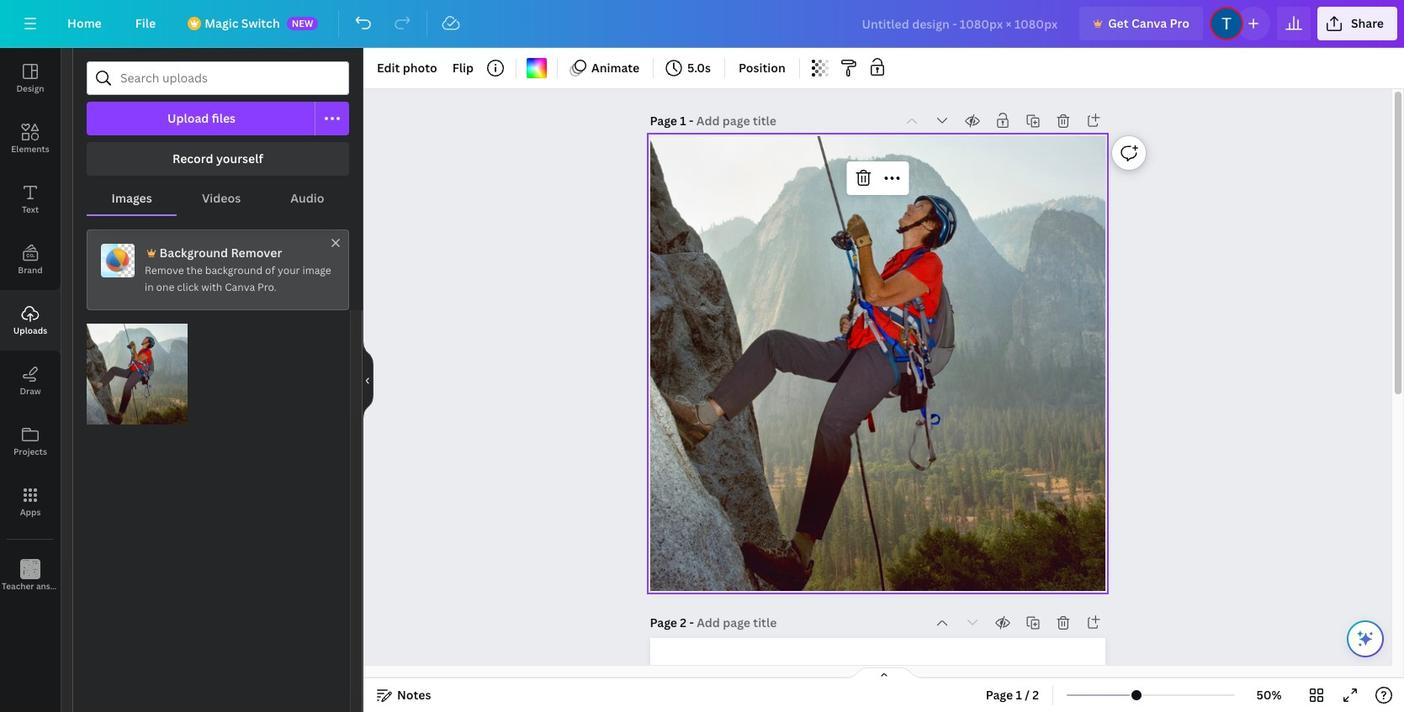 Task type: describe. For each thing, give the bounding box(es) containing it.
with
[[201, 280, 222, 295]]

file
[[135, 15, 156, 31]]

edit
[[377, 60, 400, 76]]

flip
[[452, 60, 474, 76]]

page 1 -
[[650, 113, 697, 129]]

upload files button
[[87, 102, 316, 135]]

magic switch
[[205, 15, 280, 31]]

home link
[[54, 7, 115, 40]]

brand button
[[0, 230, 61, 290]]

answer
[[36, 581, 65, 592]]

switch
[[241, 15, 280, 31]]

share button
[[1318, 7, 1398, 40]]

;
[[29, 582, 31, 593]]

in
[[145, 280, 154, 295]]

page 1 / 2
[[986, 687, 1039, 703]]

get
[[1108, 15, 1129, 31]]

videos
[[202, 190, 241, 206]]

0 vertical spatial 2
[[680, 615, 687, 631]]

animate button
[[565, 55, 646, 82]]

get canva pro
[[1108, 15, 1190, 31]]

background remover
[[160, 245, 282, 261]]

draw button
[[0, 351, 61, 411]]

home
[[67, 15, 102, 31]]

yourself
[[216, 151, 263, 167]]

projects button
[[0, 411, 61, 472]]

audio
[[291, 190, 324, 206]]

hide image
[[363, 340, 374, 421]]

projects
[[13, 446, 47, 458]]

one
[[156, 280, 174, 295]]

Search uploads search field
[[120, 62, 338, 94]]

page title text field for page 2 -
[[697, 615, 779, 632]]

elements button
[[0, 109, 61, 169]]

page 2 -
[[650, 615, 697, 631]]

click
[[177, 280, 199, 295]]

canva inside 'get canva pro' button
[[1132, 15, 1167, 31]]

record yourself
[[173, 151, 263, 167]]

images button
[[87, 183, 177, 215]]

/
[[1025, 687, 1030, 703]]

upload files
[[167, 110, 236, 126]]

show pages image
[[844, 667, 924, 681]]

position
[[739, 60, 786, 76]]

photo
[[403, 60, 437, 76]]

of
[[265, 263, 275, 278]]

the
[[186, 263, 203, 278]]

pro.
[[257, 280, 277, 295]]

text button
[[0, 169, 61, 230]]

5.0s
[[688, 60, 711, 76]]

remover
[[231, 245, 282, 261]]

- for page 2 -
[[690, 615, 694, 631]]

50% button
[[1242, 682, 1297, 709]]



Task type: vqa. For each thing, say whether or not it's contained in the screenshot.
right 'standalone'
no



Task type: locate. For each thing, give the bounding box(es) containing it.
2 vertical spatial page
[[986, 687, 1013, 703]]

apps
[[20, 507, 41, 518]]

flip button
[[446, 55, 480, 82]]

1 vertical spatial canva
[[225, 280, 255, 295]]

design button
[[0, 48, 61, 109]]

1 horizontal spatial 1
[[1016, 687, 1022, 703]]

design
[[16, 82, 44, 94]]

0 vertical spatial page title text field
[[697, 113, 778, 130]]

page 1 / 2 button
[[979, 682, 1046, 709]]

50%
[[1257, 687, 1282, 703]]

canva inside remove the background of your image in one click with canva pro.
[[225, 280, 255, 295]]

0 vertical spatial canva
[[1132, 15, 1167, 31]]

Design title text field
[[849, 7, 1073, 40]]

files
[[212, 110, 236, 126]]

1 vertical spatial page
[[650, 615, 677, 631]]

1 vertical spatial page title text field
[[697, 615, 779, 632]]

pro
[[1170, 15, 1190, 31]]

share
[[1351, 15, 1384, 31]]

canva assistant image
[[1356, 629, 1376, 650]]

brand
[[18, 264, 43, 276]]

apps button
[[0, 472, 61, 533]]

1 horizontal spatial canva
[[1132, 15, 1167, 31]]

uploads button
[[0, 290, 61, 351]]

1 - from the top
[[689, 113, 694, 129]]

5.0s button
[[661, 55, 718, 82]]

canva down background
[[225, 280, 255, 295]]

record yourself button
[[87, 142, 349, 176]]

1
[[680, 113, 686, 129], [1016, 687, 1022, 703]]

0 vertical spatial 1
[[680, 113, 686, 129]]

2 - from the top
[[690, 615, 694, 631]]

1 for -
[[680, 113, 686, 129]]

draw
[[20, 385, 41, 397]]

edit photo
[[377, 60, 437, 76]]

- for page 1 -
[[689, 113, 694, 129]]

page
[[650, 113, 677, 129], [650, 615, 677, 631], [986, 687, 1013, 703]]

page for page 2
[[650, 615, 677, 631]]

upload
[[167, 110, 209, 126]]

1 vertical spatial 1
[[1016, 687, 1022, 703]]

teacher answer keys
[[2, 581, 86, 592]]

teacher
[[2, 581, 34, 592]]

your
[[278, 263, 300, 278]]

1 horizontal spatial 2
[[1033, 687, 1039, 703]]

videos button
[[177, 183, 266, 215]]

1 left /
[[1016, 687, 1022, 703]]

2 inside button
[[1033, 687, 1039, 703]]

audio button
[[266, 183, 349, 215]]

0 vertical spatial -
[[689, 113, 694, 129]]

background
[[160, 245, 228, 261]]

0 horizontal spatial 1
[[680, 113, 686, 129]]

1 vertical spatial -
[[690, 615, 694, 631]]

2
[[680, 615, 687, 631], [1033, 687, 1039, 703]]

group
[[87, 314, 188, 425]]

no color image
[[527, 58, 547, 78]]

notes
[[397, 687, 431, 703]]

remove the background of your image in one click with canva pro.
[[145, 263, 331, 295]]

image
[[302, 263, 331, 278]]

get canva pro button
[[1080, 7, 1203, 40]]

images
[[112, 190, 152, 206]]

file button
[[122, 7, 169, 40]]

remove
[[145, 263, 184, 278]]

canva left pro
[[1132, 15, 1167, 31]]

1 down 5.0s button
[[680, 113, 686, 129]]

notes button
[[370, 682, 438, 709]]

page title text field for page 1 -
[[697, 113, 778, 130]]

page inside button
[[986, 687, 1013, 703]]

Page title text field
[[697, 113, 778, 130], [697, 615, 779, 632]]

background
[[205, 263, 263, 278]]

0 horizontal spatial canva
[[225, 280, 255, 295]]

magic
[[205, 15, 239, 31]]

1 for /
[[1016, 687, 1022, 703]]

uploads
[[13, 325, 47, 337]]

-
[[689, 113, 694, 129], [690, 615, 694, 631]]

page for page 1
[[650, 113, 677, 129]]

1 vertical spatial 2
[[1033, 687, 1039, 703]]

position button
[[732, 55, 792, 82]]

1 inside button
[[1016, 687, 1022, 703]]

text
[[22, 204, 39, 215]]

0 vertical spatial page
[[650, 113, 677, 129]]

keys
[[67, 581, 86, 592]]

0 horizontal spatial 2
[[680, 615, 687, 631]]

new
[[292, 17, 313, 29]]

side panel tab list
[[0, 48, 86, 607]]

canva
[[1132, 15, 1167, 31], [225, 280, 255, 295]]

record
[[173, 151, 213, 167]]

elements
[[11, 143, 49, 155]]

animate
[[592, 60, 640, 76]]

main menu bar
[[0, 0, 1404, 48]]

edit photo button
[[370, 55, 444, 82]]



